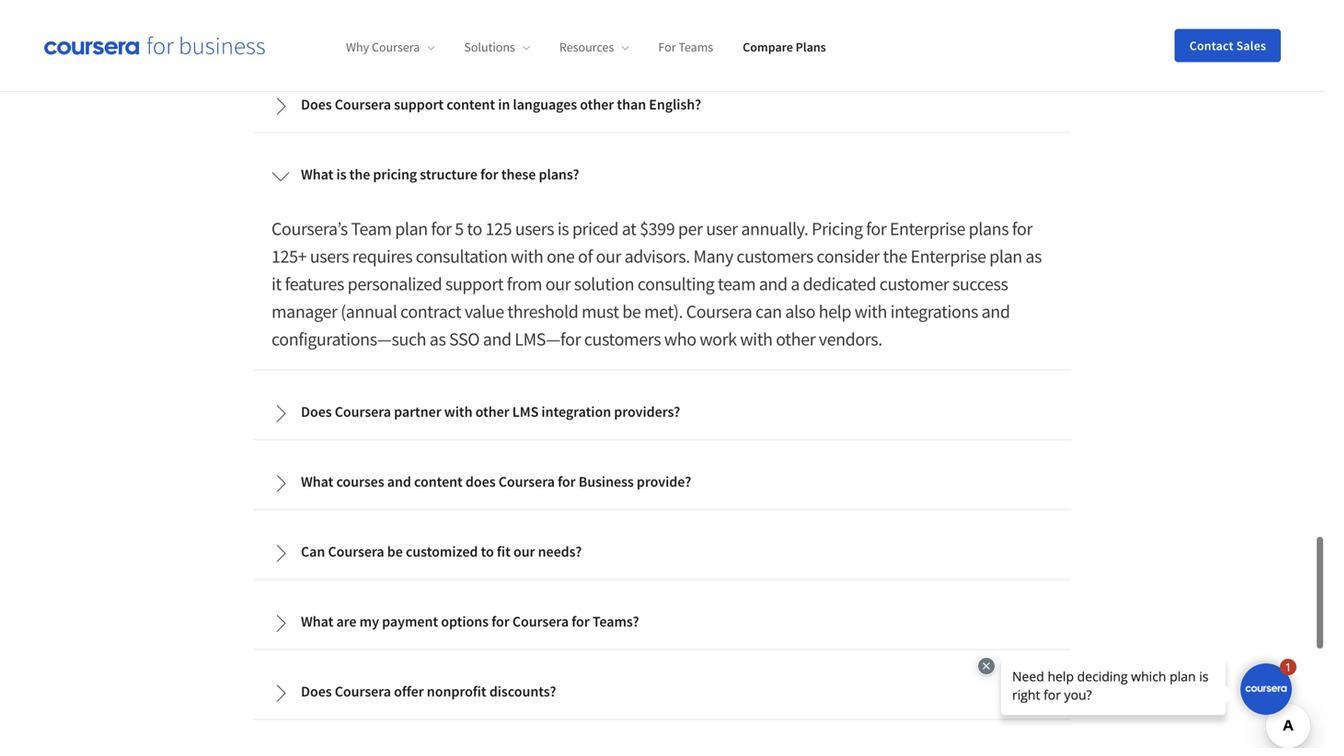 Task type: vqa. For each thing, say whether or not it's contained in the screenshot.
About link
no



Task type: locate. For each thing, give the bounding box(es) containing it.
coursera inside dropdown button
[[335, 682, 391, 701]]

plans?
[[539, 165, 579, 184]]

does coursera support content in languages other than english?
[[301, 95, 701, 114]]

to right 5
[[467, 217, 482, 240]]

coursera inside coursera's team plan for 5 to 125 users is priced at $399 per user annually. pricing for enterprise plans for 125+ users requires consultation with one of our advisors. many customers consider the enterprise plan as it features personalized support from our solution consulting team and a dedicated customer success manager (annual contract value threshold must be met). coursera can also help with integrations and configurations—such as sso and lms—for customers who work with other vendors.
[[686, 300, 752, 323]]

1 vertical spatial does
[[301, 403, 332, 421]]

for left business
[[558, 473, 576, 491]]

0 horizontal spatial the
[[349, 165, 370, 184]]

content
[[447, 95, 495, 114], [414, 473, 463, 491]]

what up coursera's
[[301, 165, 333, 184]]

0 vertical spatial does
[[301, 95, 332, 114]]

does inside 'does coursera support content in languages other than english?' dropdown button
[[301, 95, 332, 114]]

1 what from the top
[[301, 165, 333, 184]]

can coursera be customized to fit our needs?
[[301, 543, 582, 561]]

plan right team
[[395, 217, 428, 240]]

1 horizontal spatial the
[[883, 245, 907, 268]]

to inside dropdown button
[[481, 543, 494, 561]]

our inside dropdown button
[[514, 543, 535, 561]]

what left are
[[301, 613, 333, 631]]

1 horizontal spatial is
[[557, 217, 569, 240]]

125
[[485, 217, 512, 240]]

other down the also
[[776, 328, 816, 351]]

1 vertical spatial what
[[301, 473, 333, 491]]

coursera up discounts?
[[512, 613, 569, 631]]

0 vertical spatial customers
[[737, 245, 813, 268]]

to inside coursera's team plan for 5 to 125 users is priced at $399 per user annually. pricing for enterprise plans for 125+ users requires consultation with one of our advisors. many customers consider the enterprise plan as it features personalized support from our solution consulting team and a dedicated customer success manager (annual contract value threshold must be met). coursera can also help with integrations and configurations—such as sso and lms—for customers who work with other vendors.
[[467, 217, 482, 240]]

content left does
[[414, 473, 463, 491]]

0 vertical spatial users
[[515, 217, 554, 240]]

3 does from the top
[[301, 682, 332, 701]]

0 vertical spatial be
[[622, 300, 641, 323]]

2 vertical spatial does
[[301, 682, 332, 701]]

coursera for business image
[[44, 36, 265, 55]]

integration
[[542, 403, 611, 421]]

our
[[596, 245, 621, 268], [545, 272, 571, 295], [514, 543, 535, 561]]

coursera left partner
[[335, 403, 391, 421]]

1 vertical spatial be
[[387, 543, 403, 561]]

can coursera be customized to fit our needs? button
[[257, 528, 1069, 578]]

does
[[301, 95, 332, 114], [301, 403, 332, 421], [301, 682, 332, 701]]

the up customer
[[883, 245, 907, 268]]

1 vertical spatial the
[[883, 245, 907, 268]]

1 horizontal spatial support
[[445, 272, 504, 295]]

0 horizontal spatial plan
[[395, 217, 428, 240]]

125+
[[272, 245, 307, 268]]

5
[[455, 217, 464, 240]]

1 horizontal spatial users
[[515, 217, 554, 240]]

is
[[336, 165, 346, 184], [557, 217, 569, 240]]

does coursera partner with other lms integration providers? button
[[257, 388, 1069, 438]]

options
[[441, 613, 489, 631]]

1 vertical spatial support
[[445, 272, 504, 295]]

sso
[[449, 328, 480, 351]]

customized
[[406, 543, 478, 561]]

coursera up work
[[686, 300, 752, 323]]

be left customized
[[387, 543, 403, 561]]

for right the pricing
[[866, 217, 887, 240]]

pricing
[[373, 165, 417, 184]]

plan
[[395, 217, 428, 240], [990, 245, 1022, 268]]

content inside what courses and content does coursera for business provide? dropdown button
[[414, 473, 463, 491]]

0 vertical spatial what
[[301, 165, 333, 184]]

help
[[819, 300, 851, 323]]

compare plans
[[743, 39, 826, 55]]

team
[[718, 272, 756, 295]]

solutions
[[464, 39, 515, 55]]

what left courses
[[301, 473, 333, 491]]

for right "options"
[[492, 613, 510, 631]]

for teams link
[[658, 39, 713, 55]]

coursera right can
[[328, 543, 384, 561]]

other left lms
[[475, 403, 509, 421]]

2 vertical spatial what
[[301, 613, 333, 631]]

teams
[[679, 39, 713, 55]]

is up one
[[557, 217, 569, 240]]

integrations
[[891, 300, 978, 323]]

does coursera offer nonprofit discounts? button
[[257, 668, 1069, 717]]

0 horizontal spatial be
[[387, 543, 403, 561]]

customers down 'annually.'
[[737, 245, 813, 268]]

0 horizontal spatial customers
[[584, 328, 661, 351]]

what for what are my payment options for coursera for teams?
[[301, 613, 333, 631]]

0 vertical spatial enterprise
[[890, 217, 965, 240]]

1 vertical spatial to
[[481, 543, 494, 561]]

0 vertical spatial to
[[467, 217, 482, 240]]

0 vertical spatial content
[[447, 95, 495, 114]]

advisors.
[[625, 245, 690, 268]]

at
[[622, 217, 636, 240]]

does coursera partner with other lms integration providers?
[[301, 403, 680, 421]]

2 horizontal spatial other
[[776, 328, 816, 351]]

plan down plans
[[990, 245, 1022, 268]]

why
[[346, 39, 369, 55]]

partner
[[394, 403, 441, 421]]

content inside 'does coursera support content in languages other than english?' dropdown button
[[447, 95, 495, 114]]

does inside does coursera offer nonprofit discounts? dropdown button
[[301, 682, 332, 701]]

1 horizontal spatial other
[[580, 95, 614, 114]]

0 vertical spatial the
[[349, 165, 370, 184]]

personalized
[[348, 272, 442, 295]]

coursera left offer
[[335, 682, 391, 701]]

for right plans
[[1012, 217, 1033, 240]]

work
[[700, 328, 737, 351]]

plans
[[796, 39, 826, 55]]

2 vertical spatial our
[[514, 543, 535, 561]]

support inside dropdown button
[[394, 95, 444, 114]]

0 vertical spatial is
[[336, 165, 346, 184]]

does for does coursera partner with other lms integration providers?
[[301, 403, 332, 421]]

with
[[511, 245, 543, 268], [855, 300, 887, 323], [740, 328, 773, 351], [444, 403, 473, 421]]

dedicated
[[803, 272, 876, 295]]

vendors.
[[819, 328, 882, 351]]

our right of at the left of page
[[596, 245, 621, 268]]

0 vertical spatial our
[[596, 245, 621, 268]]

1 does from the top
[[301, 95, 332, 114]]

1 horizontal spatial plan
[[990, 245, 1022, 268]]

with right partner
[[444, 403, 473, 421]]

enterprise up success
[[911, 245, 986, 268]]

does
[[466, 473, 496, 491]]

does coursera support content in languages other than english? button
[[257, 81, 1069, 130]]

sales
[[1237, 37, 1266, 54]]

compare plans link
[[743, 39, 826, 55]]

1 horizontal spatial our
[[545, 272, 571, 295]]

1 vertical spatial as
[[430, 328, 446, 351]]

and
[[759, 272, 788, 295], [982, 300, 1010, 323], [483, 328, 511, 351], [387, 473, 411, 491]]

courses
[[336, 473, 384, 491]]

be right must
[[622, 300, 641, 323]]

other
[[580, 95, 614, 114], [776, 328, 816, 351], [475, 403, 509, 421]]

resources link
[[559, 39, 629, 55]]

for
[[480, 165, 498, 184], [431, 217, 452, 240], [866, 217, 887, 240], [1012, 217, 1033, 240], [558, 473, 576, 491], [492, 613, 510, 631], [572, 613, 590, 631]]

to left fit
[[481, 543, 494, 561]]

customers down must
[[584, 328, 661, 351]]

the
[[349, 165, 370, 184], [883, 245, 907, 268]]

met).
[[644, 300, 683, 323]]

0 horizontal spatial as
[[430, 328, 446, 351]]

users
[[515, 217, 554, 240], [310, 245, 349, 268]]

customer
[[880, 272, 949, 295]]

1 vertical spatial users
[[310, 245, 349, 268]]

1 horizontal spatial as
[[1026, 245, 1042, 268]]

support down why coursera link
[[394, 95, 444, 114]]

0 horizontal spatial other
[[475, 403, 509, 421]]

coursera down why
[[335, 95, 391, 114]]

1 vertical spatial other
[[776, 328, 816, 351]]

enterprise up customer
[[890, 217, 965, 240]]

support
[[394, 95, 444, 114], [445, 272, 504, 295]]

customers
[[737, 245, 813, 268], [584, 328, 661, 351]]

what are my payment options for coursera for teams?
[[301, 613, 639, 631]]

and down value
[[483, 328, 511, 351]]

1 horizontal spatial be
[[622, 300, 641, 323]]

is inside what is the pricing structure for these plans? dropdown button
[[336, 165, 346, 184]]

0 vertical spatial plan
[[395, 217, 428, 240]]

the left pricing
[[349, 165, 370, 184]]

as
[[1026, 245, 1042, 268], [430, 328, 446, 351]]

0 vertical spatial support
[[394, 95, 444, 114]]

lms
[[512, 403, 539, 421]]

3 what from the top
[[301, 613, 333, 631]]

what courses and content does coursera for business provide?
[[301, 473, 691, 491]]

1 vertical spatial content
[[414, 473, 463, 491]]

for teams
[[658, 39, 713, 55]]

2 horizontal spatial our
[[596, 245, 621, 268]]

than
[[617, 95, 646, 114]]

2 what from the top
[[301, 473, 333, 491]]

must
[[582, 300, 619, 323]]

other left than
[[580, 95, 614, 114]]

users up features
[[310, 245, 349, 268]]

for left 5
[[431, 217, 452, 240]]

(annual
[[341, 300, 397, 323]]

english?
[[649, 95, 701, 114]]

2 does from the top
[[301, 403, 332, 421]]

structure
[[420, 165, 478, 184]]

be
[[622, 300, 641, 323], [387, 543, 403, 561]]

our right fit
[[514, 543, 535, 561]]

users right 125
[[515, 217, 554, 240]]

does inside does coursera partner with other lms integration providers? dropdown button
[[301, 403, 332, 421]]

manager
[[272, 300, 337, 323]]

what for what courses and content does coursera for business provide?
[[301, 473, 333, 491]]

content left in
[[447, 95, 495, 114]]

is left pricing
[[336, 165, 346, 184]]

and right courses
[[387, 473, 411, 491]]

compare
[[743, 39, 793, 55]]

0 horizontal spatial our
[[514, 543, 535, 561]]

0 vertical spatial other
[[580, 95, 614, 114]]

0 horizontal spatial is
[[336, 165, 346, 184]]

be inside dropdown button
[[387, 543, 403, 561]]

and left a
[[759, 272, 788, 295]]

our down one
[[545, 272, 571, 295]]

coursera
[[372, 39, 420, 55], [335, 95, 391, 114], [686, 300, 752, 323], [335, 403, 391, 421], [499, 473, 555, 491], [328, 543, 384, 561], [512, 613, 569, 631], [335, 682, 391, 701]]

0 horizontal spatial support
[[394, 95, 444, 114]]

0 vertical spatial as
[[1026, 245, 1042, 268]]

what courses and content does coursera for business provide? button
[[257, 458, 1069, 508]]

1 vertical spatial is
[[557, 217, 569, 240]]

offer
[[394, 682, 424, 701]]

support up value
[[445, 272, 504, 295]]

one
[[547, 245, 575, 268]]



Task type: describe. For each thing, give the bounding box(es) containing it.
$399
[[640, 217, 675, 240]]

0 horizontal spatial users
[[310, 245, 349, 268]]

does for does coursera offer nonprofit discounts?
[[301, 682, 332, 701]]

contact sales button
[[1175, 29, 1281, 62]]

does for does coursera support content in languages other than english?
[[301, 95, 332, 114]]

success
[[953, 272, 1008, 295]]

pricing
[[812, 217, 863, 240]]

other inside coursera's team plan for 5 to 125 users is priced at $399 per user annually. pricing for enterprise plans for 125+ users requires consultation with one of our advisors. many customers consider the enterprise plan as it features personalized support from our solution consulting team and a dedicated customer success manager (annual contract value threshold must be met). coursera can also help with integrations and configurations—such as sso and lms—for customers who work with other vendors.
[[776, 328, 816, 351]]

coursera's team plan for 5 to 125 users is priced at $399 per user annually. pricing for enterprise plans for 125+ users requires consultation with one of our advisors. many customers consider the enterprise plan as it features personalized support from our solution consulting team and a dedicated customer success manager (annual contract value threshold must be met). coursera can also help with integrations and configurations—such as sso and lms—for customers who work with other vendors.
[[272, 217, 1042, 351]]

contract
[[400, 300, 461, 323]]

resources
[[559, 39, 614, 55]]

coursera right does
[[499, 473, 555, 491]]

languages
[[513, 95, 577, 114]]

it
[[272, 272, 282, 295]]

coursera right why
[[372, 39, 420, 55]]

and down success
[[982, 300, 1010, 323]]

can
[[756, 300, 782, 323]]

threshold
[[507, 300, 578, 323]]

are
[[336, 613, 357, 631]]

contact
[[1190, 37, 1234, 54]]

for left 'these'
[[480, 165, 498, 184]]

features
[[285, 272, 344, 295]]

providers?
[[614, 403, 680, 421]]

user
[[706, 217, 738, 240]]

payment
[[382, 613, 438, 631]]

for left 'teams?'
[[572, 613, 590, 631]]

plans
[[969, 217, 1009, 240]]

value
[[465, 300, 504, 323]]

the inside dropdown button
[[349, 165, 370, 184]]

with up vendors.
[[855, 300, 887, 323]]

nonprofit
[[427, 682, 487, 701]]

contact sales
[[1190, 37, 1266, 54]]

from
[[507, 272, 542, 295]]

of
[[578, 245, 593, 268]]

for
[[658, 39, 676, 55]]

consultation
[[416, 245, 508, 268]]

solutions link
[[464, 39, 530, 55]]

and inside dropdown button
[[387, 473, 411, 491]]

support inside coursera's team plan for 5 to 125 users is priced at $399 per user annually. pricing for enterprise plans for 125+ users requires consultation with one of our advisors. many customers consider the enterprise plan as it features personalized support from our solution consulting team and a dedicated customer success manager (annual contract value threshold must be met). coursera can also help with integrations and configurations—such as sso and lms—for customers who work with other vendors.
[[445, 272, 504, 295]]

with down can
[[740, 328, 773, 351]]

these
[[501, 165, 536, 184]]

who
[[664, 328, 696, 351]]

1 horizontal spatial customers
[[737, 245, 813, 268]]

why coursera link
[[346, 39, 435, 55]]

content for in
[[447, 95, 495, 114]]

teams?
[[593, 613, 639, 631]]

team
[[351, 217, 392, 240]]

business
[[579, 473, 634, 491]]

is inside coursera's team plan for 5 to 125 users is priced at $399 per user annually. pricing for enterprise plans for 125+ users requires consultation with one of our advisors. many customers consider the enterprise plan as it features personalized support from our solution consulting team and a dedicated customer success manager (annual contract value threshold must be met). coursera can also help with integrations and configurations—such as sso and lms—for customers who work with other vendors.
[[557, 217, 569, 240]]

1 vertical spatial enterprise
[[911, 245, 986, 268]]

configurations—such
[[272, 328, 426, 351]]

the inside coursera's team plan for 5 to 125 users is priced at $399 per user annually. pricing for enterprise plans for 125+ users requires consultation with one of our advisors. many customers consider the enterprise plan as it features personalized support from our solution consulting team and a dedicated customer success manager (annual contract value threshold must be met). coursera can also help with integrations and configurations—such as sso and lms—for customers who work with other vendors.
[[883, 245, 907, 268]]

with up from
[[511, 245, 543, 268]]

priced
[[572, 217, 619, 240]]

per
[[678, 217, 703, 240]]

what is the pricing structure for these plans?
[[301, 165, 579, 184]]

also
[[785, 300, 815, 323]]

content for does
[[414, 473, 463, 491]]

what is the pricing structure for these plans? button
[[257, 151, 1069, 200]]

1 vertical spatial plan
[[990, 245, 1022, 268]]

can
[[301, 543, 325, 561]]

annually.
[[741, 217, 808, 240]]

why coursera
[[346, 39, 420, 55]]

1 vertical spatial our
[[545, 272, 571, 295]]

requires
[[352, 245, 412, 268]]

2 vertical spatial other
[[475, 403, 509, 421]]

in
[[498, 95, 510, 114]]

what for what is the pricing structure for these plans?
[[301, 165, 333, 184]]

consulting
[[638, 272, 715, 295]]

many
[[693, 245, 733, 268]]

a
[[791, 272, 800, 295]]

solution
[[574, 272, 634, 295]]

consider
[[817, 245, 880, 268]]

my
[[360, 613, 379, 631]]

1 vertical spatial customers
[[584, 328, 661, 351]]

coursera's
[[272, 217, 348, 240]]

with inside dropdown button
[[444, 403, 473, 421]]

provide?
[[637, 473, 691, 491]]

does coursera offer nonprofit discounts?
[[301, 682, 556, 701]]

discounts?
[[489, 682, 556, 701]]

be inside coursera's team plan for 5 to 125 users is priced at $399 per user annually. pricing for enterprise plans for 125+ users requires consultation with one of our advisors. many customers consider the enterprise plan as it features personalized support from our solution consulting team and a dedicated customer success manager (annual contract value threshold must be met). coursera can also help with integrations and configurations—such as sso and lms—for customers who work with other vendors.
[[622, 300, 641, 323]]

lms—for
[[515, 328, 581, 351]]

what are my payment options for coursera for teams? button
[[257, 598, 1069, 648]]



